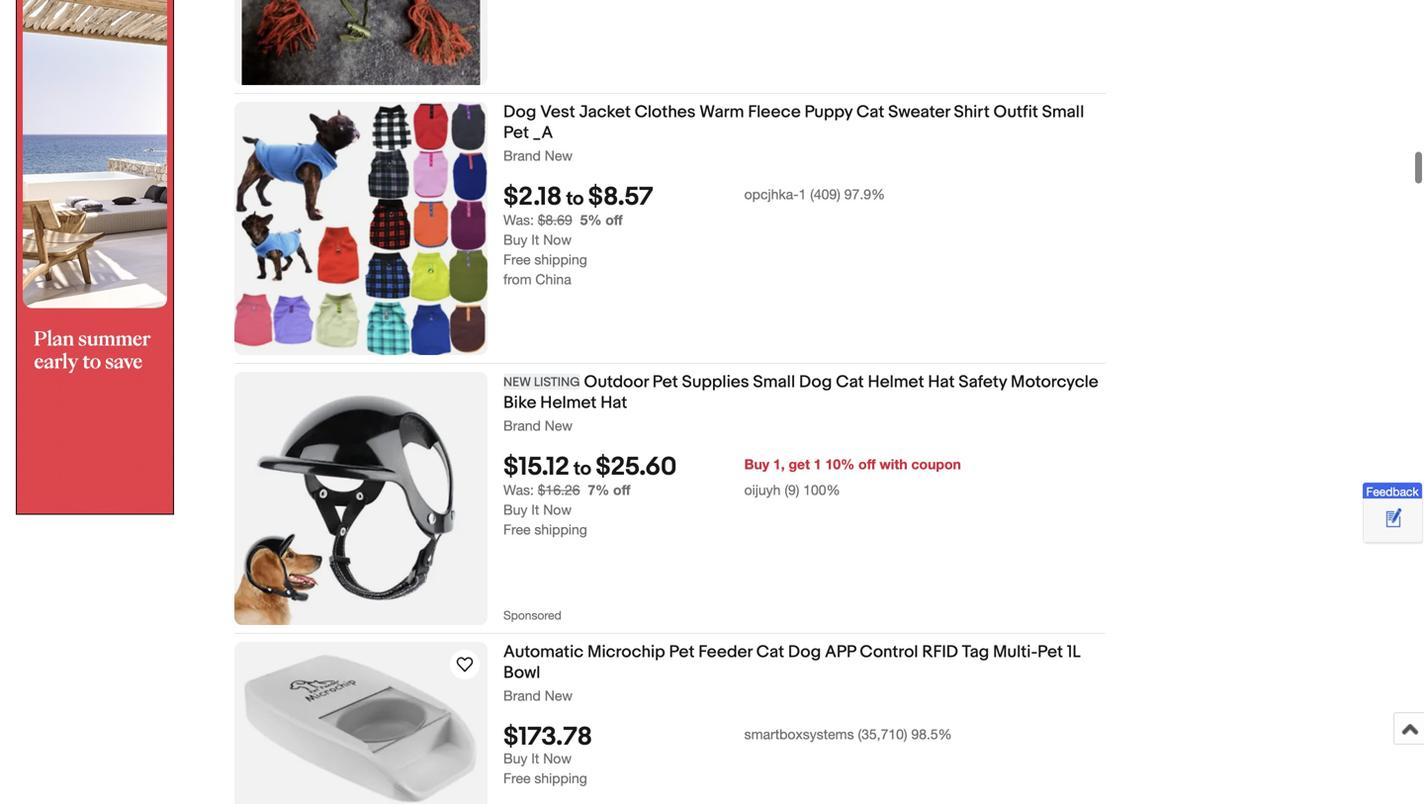 Task type: describe. For each thing, give the bounding box(es) containing it.
100%
[[803, 482, 840, 498]]

new inside outdoor pet supplies small dog cat helmet hat safety motorcycle bike helmet hat 'heading'
[[504, 375, 531, 390]]

shirt
[[954, 102, 990, 123]]

(9)
[[785, 482, 800, 498]]

automatic
[[504, 642, 584, 663]]

dog inside dog vest jacket clothes warm fleece puppy cat sweater shirt outfit small pet _a brand new
[[504, 102, 537, 123]]

$173.78
[[504, 722, 593, 753]]

$15.12
[[504, 452, 570, 483]]

$8.57
[[588, 182, 653, 213]]

feeder
[[699, 642, 753, 663]]

1 horizontal spatial hat
[[928, 372, 955, 393]]

$2.18
[[504, 182, 562, 213]]

free for oijuyh (9) 100% buy it now free shipping
[[504, 522, 531, 538]]

tag
[[962, 642, 990, 663]]

2 brand from the top
[[504, 417, 541, 434]]

dog vest jacket clothes warm fleece puppy cat sweater shirt outfit small pet _a image
[[234, 102, 488, 355]]

0 horizontal spatial helmet
[[540, 393, 597, 413]]

sponsored
[[504, 608, 562, 622]]

1 horizontal spatial helmet
[[868, 372, 924, 393]]

safety
[[959, 372, 1007, 393]]

outdoor pet supplies small dog cat helmet hat safety motorcycle bike helmet hat image
[[234, 372, 488, 625]]

get
[[789, 456, 810, 473]]

outfit
[[994, 102, 1038, 123]]

was: inside opcjhka-1 (409) 97.9% was: $8.69 5% off buy it now free shipping from china
[[504, 212, 534, 228]]

pet inside dog vest jacket clothes warm fleece puppy cat sweater shirt outfit small pet _a brand new
[[504, 123, 529, 143]]

multi-
[[993, 642, 1038, 663]]

(35,710)
[[858, 726, 908, 743]]

small inside outdoor pet supplies small dog cat helmet hat safety motorcycle bike helmet hat
[[753, 372, 796, 393]]

now for oijuyh (9) 100% buy it now free shipping
[[543, 502, 572, 518]]

vest
[[540, 102, 575, 123]]

smartboxsystems (35,710) 98.5% buy it now free shipping
[[504, 726, 952, 787]]

feedback
[[1367, 485, 1419, 498]]

free for smartboxsystems (35,710) 98.5% buy it now free shipping
[[504, 770, 531, 787]]

97.9%
[[845, 186, 885, 202]]

puppy
[[805, 102, 853, 123]]

dog vest jacket clothes warm fleece puppy cat sweater shirt outfit small pet _a heading
[[504, 102, 1085, 143]]

bike
[[504, 393, 537, 413]]

shipping for oijuyh (9) 100% buy it now free shipping
[[535, 522, 587, 538]]

oijuyh (9) 100% buy it now free shipping
[[504, 482, 840, 538]]

opcjhka-1 (409) 97.9% was: $8.69 5% off buy it now free shipping from china
[[504, 186, 885, 288]]

cat inside dog vest jacket clothes warm fleece puppy cat sweater shirt outfit small pet _a brand new
[[857, 102, 885, 123]]

new inside automatic microchip pet feeder cat dog app control rfid tag multi-pet 1l bowl brand new
[[545, 688, 573, 704]]

$15.12 to $25.60
[[504, 452, 677, 483]]

new inside dog vest jacket clothes warm fleece puppy cat sweater shirt outfit small pet _a brand new
[[545, 147, 573, 164]]

10%
[[826, 456, 855, 473]]

dog vest jacket clothes warm fleece puppy cat sweater shirt outfit small pet _a link
[[504, 102, 1106, 147]]

was: inside buy 1, get 1 10% off with coupon was: $16.26 7% off
[[504, 482, 534, 498]]

buy inside buy 1, get 1 10% off with coupon was: $16.26 7% off
[[744, 456, 770, 473]]

$8.69
[[538, 212, 573, 228]]

free inside opcjhka-1 (409) 97.9% was: $8.69 5% off buy it now free shipping from china
[[504, 251, 531, 268]]

with
[[880, 456, 908, 473]]

opcjhka-
[[744, 186, 799, 202]]

jacket
[[579, 102, 631, 123]]

new listing
[[504, 375, 580, 390]]

1 vertical spatial off
[[859, 456, 876, 473]]

automatic microchip pet feeder cat dog app control rfid tag multi-pet 1l bowl brand new
[[504, 642, 1081, 704]]

bowl
[[504, 663, 541, 684]]

to for $2.18
[[566, 188, 584, 211]]

microchip
[[588, 642, 665, 663]]

pet inside outdoor pet supplies small dog cat helmet hat safety motorcycle bike helmet hat
[[653, 372, 678, 393]]



Task type: locate. For each thing, give the bounding box(es) containing it.
cat up 10% at the bottom right of the page
[[836, 372, 864, 393]]

small right 'outfit'
[[1042, 102, 1085, 123]]

shipping down $173.78
[[535, 770, 587, 787]]

brand new
[[504, 417, 573, 434]]

0 vertical spatial to
[[566, 188, 584, 211]]

brand down the _a
[[504, 147, 541, 164]]

0 vertical spatial was:
[[504, 212, 534, 228]]

cat right puppy
[[857, 102, 885, 123]]

outdoor pet supplies small dog cat helmet hat safety motorcycle bike helmet hat
[[504, 372, 1099, 413]]

shipping down $16.26
[[535, 522, 587, 538]]

it for smartboxsystems (35,710) 98.5% buy it now free shipping
[[531, 751, 539, 767]]

sweater
[[888, 102, 950, 123]]

warm
[[700, 102, 744, 123]]

3 free from the top
[[504, 770, 531, 787]]

1 inside buy 1, get 1 10% off with coupon was: $16.26 7% off
[[814, 456, 822, 473]]

to inside "$15.12 to $25.60"
[[574, 458, 592, 481]]

0 vertical spatial off
[[606, 212, 623, 228]]

to inside $2.18 to $8.57
[[566, 188, 584, 211]]

$25.60
[[596, 452, 677, 483]]

off
[[606, 212, 623, 228], [859, 456, 876, 473], [613, 482, 631, 498]]

dog inside outdoor pet supplies small dog cat helmet hat safety motorcycle bike helmet hat
[[799, 372, 832, 393]]

hat up $25.60
[[601, 393, 627, 413]]

1 vertical spatial was:
[[504, 482, 534, 498]]

1 vertical spatial now
[[543, 502, 572, 518]]

smartboxsystems
[[744, 726, 854, 743]]

dog up get
[[799, 372, 832, 393]]

helmet down the "listing"
[[540, 393, 597, 413]]

1 vertical spatial it
[[531, 502, 539, 518]]

it down $8.69
[[531, 232, 539, 248]]

helmet up with
[[868, 372, 924, 393]]

automatic microchip pet feeder cat dog app control rfid tag multi-pet 1l bowl link
[[504, 642, 1106, 687]]

off right 7%
[[613, 482, 631, 498]]

1 vertical spatial to
[[574, 458, 592, 481]]

cat right feeder
[[756, 642, 785, 663]]

3 it from the top
[[531, 751, 539, 767]]

0 vertical spatial shipping
[[535, 251, 587, 268]]

2 vertical spatial brand
[[504, 688, 541, 704]]

1 vertical spatial brand
[[504, 417, 541, 434]]

buy 1, get 1 10% off with coupon was: $16.26 7% off
[[504, 456, 961, 498]]

new up bike
[[504, 375, 531, 390]]

1 shipping from the top
[[535, 251, 587, 268]]

2 was: from the top
[[504, 482, 534, 498]]

1 vertical spatial dog
[[799, 372, 832, 393]]

1 left (409)
[[799, 186, 807, 202]]

small inside dog vest jacket clothes warm fleece puppy cat sweater shirt outfit small pet _a brand new
[[1042, 102, 1085, 123]]

buy down $15.12
[[504, 502, 528, 518]]

3 now from the top
[[543, 751, 572, 767]]

it for oijuyh (9) 100% buy it now free shipping
[[531, 502, 539, 518]]

brand down bowl
[[504, 688, 541, 704]]

brand down bike
[[504, 417, 541, 434]]

small right 'supplies'
[[753, 372, 796, 393]]

(409)
[[810, 186, 841, 202]]

app
[[825, 642, 856, 663]]

1 right get
[[814, 456, 822, 473]]

listing
[[534, 375, 580, 390]]

new up $173.78
[[545, 688, 573, 704]]

hat
[[928, 372, 955, 393], [601, 393, 627, 413]]

helmet
[[868, 372, 924, 393], [540, 393, 597, 413]]

$16.26
[[538, 482, 580, 498]]

now for smartboxsystems (35,710) 98.5% buy it now free shipping
[[543, 751, 572, 767]]

5%
[[580, 212, 602, 228]]

clothes
[[635, 102, 696, 123]]

pet
[[504, 123, 529, 143], [653, 372, 678, 393], [669, 642, 695, 663], [1038, 642, 1063, 663]]

control
[[860, 642, 918, 663]]

dog vest jacket clothes warm fleece puppy cat sweater shirt outfit small pet _a brand new
[[504, 102, 1085, 164]]

0 vertical spatial cat
[[857, 102, 885, 123]]

dog left the vest
[[504, 102, 537, 123]]

supplies
[[682, 372, 749, 393]]

0 vertical spatial dog
[[504, 102, 537, 123]]

free down $173.78
[[504, 770, 531, 787]]

2 free from the top
[[504, 522, 531, 538]]

off inside opcjhka-1 (409) 97.9% was: $8.69 5% off buy it now free shipping from china
[[606, 212, 623, 228]]

7%
[[588, 482, 610, 498]]

brand
[[504, 147, 541, 164], [504, 417, 541, 434], [504, 688, 541, 704]]

0 horizontal spatial hat
[[601, 393, 627, 413]]

shipping for smartboxsystems (35,710) 98.5% buy it now free shipping
[[535, 770, 587, 787]]

brand for $173.78
[[504, 688, 541, 704]]

free up from
[[504, 251, 531, 268]]

coupon
[[912, 456, 961, 473]]

small
[[1042, 102, 1085, 123], [753, 372, 796, 393]]

1 horizontal spatial 1
[[814, 456, 822, 473]]

1 it from the top
[[531, 232, 539, 248]]

1 vertical spatial free
[[504, 522, 531, 538]]

0 vertical spatial small
[[1042, 102, 1085, 123]]

to for $15.12
[[574, 458, 592, 481]]

now inside smartboxsystems (35,710) 98.5% buy it now free shipping
[[543, 751, 572, 767]]

shipping up china
[[535, 251, 587, 268]]

brand inside dog vest jacket clothes warm fleece puppy cat sweater shirt outfit small pet _a brand new
[[504, 147, 541, 164]]

1 vertical spatial shipping
[[535, 522, 587, 538]]

new down the _a
[[545, 147, 573, 164]]

0 vertical spatial brand
[[504, 147, 541, 164]]

$2.18 to $8.57
[[504, 182, 653, 213]]

was: left $8.69
[[504, 212, 534, 228]]

brand inside automatic microchip pet feeder cat dog app control rfid tag multi-pet 1l bowl brand new
[[504, 688, 541, 704]]

buy
[[504, 232, 528, 248], [744, 456, 770, 473], [504, 502, 528, 518], [504, 751, 528, 767]]

1
[[799, 186, 807, 202], [814, 456, 822, 473]]

advertisement region
[[16, 0, 174, 515]]

buy inside smartboxsystems (35,710) 98.5% buy it now free shipping
[[504, 751, 528, 767]]

frisco plaid dog and cat knitted hat image
[[242, 0, 481, 85]]

1 free from the top
[[504, 251, 531, 268]]

it inside 'oijuyh (9) 100% buy it now free shipping'
[[531, 502, 539, 518]]

1 vertical spatial cat
[[836, 372, 864, 393]]

pet left the _a
[[504, 123, 529, 143]]

0 horizontal spatial small
[[753, 372, 796, 393]]

pet left feeder
[[669, 642, 695, 663]]

2 shipping from the top
[[535, 522, 587, 538]]

buy up from
[[504, 232, 528, 248]]

1 was: from the top
[[504, 212, 534, 228]]

free down $15.12
[[504, 522, 531, 538]]

buy left 1,
[[744, 456, 770, 473]]

motorcycle
[[1011, 372, 1099, 393]]

watch automatic microchip pet feeder cat dog app control rfid tag multi-pet 1l bowl image
[[453, 653, 477, 677]]

now inside opcjhka-1 (409) 97.9% was: $8.69 5% off buy it now free shipping from china
[[543, 232, 572, 248]]

1 horizontal spatial small
[[1042, 102, 1085, 123]]

1 inside opcjhka-1 (409) 97.9% was: $8.69 5% off buy it now free shipping from china
[[799, 186, 807, 202]]

rfid
[[922, 642, 958, 663]]

shipping inside opcjhka-1 (409) 97.9% was: $8.69 5% off buy it now free shipping from china
[[535, 251, 587, 268]]

2 vertical spatial free
[[504, 770, 531, 787]]

new
[[545, 147, 573, 164], [504, 375, 531, 390], [545, 417, 573, 434], [545, 688, 573, 704]]

dog
[[504, 102, 537, 123], [799, 372, 832, 393], [788, 642, 821, 663]]

buy inside opcjhka-1 (409) 97.9% was: $8.69 5% off buy it now free shipping from china
[[504, 232, 528, 248]]

Sponsored text field
[[504, 578, 571, 625]]

free inside 'oijuyh (9) 100% buy it now free shipping'
[[504, 522, 531, 538]]

1 vertical spatial 1
[[814, 456, 822, 473]]

shipping
[[535, 251, 587, 268], [535, 522, 587, 538], [535, 770, 587, 787]]

shipping inside smartboxsystems (35,710) 98.5% buy it now free shipping
[[535, 770, 587, 787]]

hat left safety on the right of the page
[[928, 372, 955, 393]]

buy down bowl
[[504, 751, 528, 767]]

2 it from the top
[[531, 502, 539, 518]]

automatic microchip pet feeder cat dog app control rfid tag multi-pet 1l bowl image
[[234, 642, 488, 804]]

dog inside automatic microchip pet feeder cat dog app control rfid tag multi-pet 1l bowl brand new
[[788, 642, 821, 663]]

dog left app
[[788, 642, 821, 663]]

cat
[[857, 102, 885, 123], [836, 372, 864, 393], [756, 642, 785, 663]]

cat inside automatic microchip pet feeder cat dog app control rfid tag multi-pet 1l bowl brand new
[[756, 642, 785, 663]]

shipping inside 'oijuyh (9) 100% buy it now free shipping'
[[535, 522, 587, 538]]

buy inside 'oijuyh (9) 100% buy it now free shipping'
[[504, 502, 528, 518]]

1 now from the top
[[543, 232, 572, 248]]

0 vertical spatial it
[[531, 232, 539, 248]]

0 vertical spatial 1
[[799, 186, 807, 202]]

new down the "listing"
[[545, 417, 573, 434]]

outdoor pet supplies small dog cat helmet hat safety motorcycle bike helmet hat heading
[[504, 372, 1099, 413]]

it down $16.26
[[531, 502, 539, 518]]

fleece
[[748, 102, 801, 123]]

from
[[504, 271, 532, 288]]

2 vertical spatial now
[[543, 751, 572, 767]]

it inside smartboxsystems (35,710) 98.5% buy it now free shipping
[[531, 751, 539, 767]]

98.5%
[[912, 726, 952, 743]]

3 shipping from the top
[[535, 770, 587, 787]]

pet right outdoor
[[653, 372, 678, 393]]

1 brand from the top
[[504, 147, 541, 164]]

2 vertical spatial it
[[531, 751, 539, 767]]

0 horizontal spatial 1
[[799, 186, 807, 202]]

oijuyh
[[744, 482, 781, 498]]

it down bowl
[[531, 751, 539, 767]]

to
[[566, 188, 584, 211], [574, 458, 592, 481]]

was:
[[504, 212, 534, 228], [504, 482, 534, 498]]

1,
[[773, 456, 785, 473]]

brand for $2.18
[[504, 147, 541, 164]]

pet left "1l"
[[1038, 642, 1063, 663]]

free inside smartboxsystems (35,710) 98.5% buy it now free shipping
[[504, 770, 531, 787]]

automatic microchip pet feeder cat dog app control rfid tag multi-pet 1l bowl heading
[[504, 642, 1081, 684]]

now
[[543, 232, 572, 248], [543, 502, 572, 518], [543, 751, 572, 767]]

2 vertical spatial cat
[[756, 642, 785, 663]]

off right 5%
[[606, 212, 623, 228]]

it inside opcjhka-1 (409) 97.9% was: $8.69 5% off buy it now free shipping from china
[[531, 232, 539, 248]]

1l
[[1067, 642, 1081, 663]]

it
[[531, 232, 539, 248], [531, 502, 539, 518], [531, 751, 539, 767]]

cat inside outdoor pet supplies small dog cat helmet hat safety motorcycle bike helmet hat
[[836, 372, 864, 393]]

2 vertical spatial dog
[[788, 642, 821, 663]]

2 vertical spatial shipping
[[535, 770, 587, 787]]

1 vertical spatial small
[[753, 372, 796, 393]]

0 vertical spatial now
[[543, 232, 572, 248]]

3 brand from the top
[[504, 688, 541, 704]]

to up 7%
[[574, 458, 592, 481]]

outdoor
[[584, 372, 649, 393]]

to up 5%
[[566, 188, 584, 211]]

was: left $16.26
[[504, 482, 534, 498]]

off left with
[[859, 456, 876, 473]]

china
[[536, 271, 572, 288]]

2 vertical spatial off
[[613, 482, 631, 498]]

_a
[[533, 123, 553, 143]]

now inside 'oijuyh (9) 100% buy it now free shipping'
[[543, 502, 572, 518]]

2 now from the top
[[543, 502, 572, 518]]

0 vertical spatial free
[[504, 251, 531, 268]]

free
[[504, 251, 531, 268], [504, 522, 531, 538], [504, 770, 531, 787]]



Task type: vqa. For each thing, say whether or not it's contained in the screenshot.
oijuyh
yes



